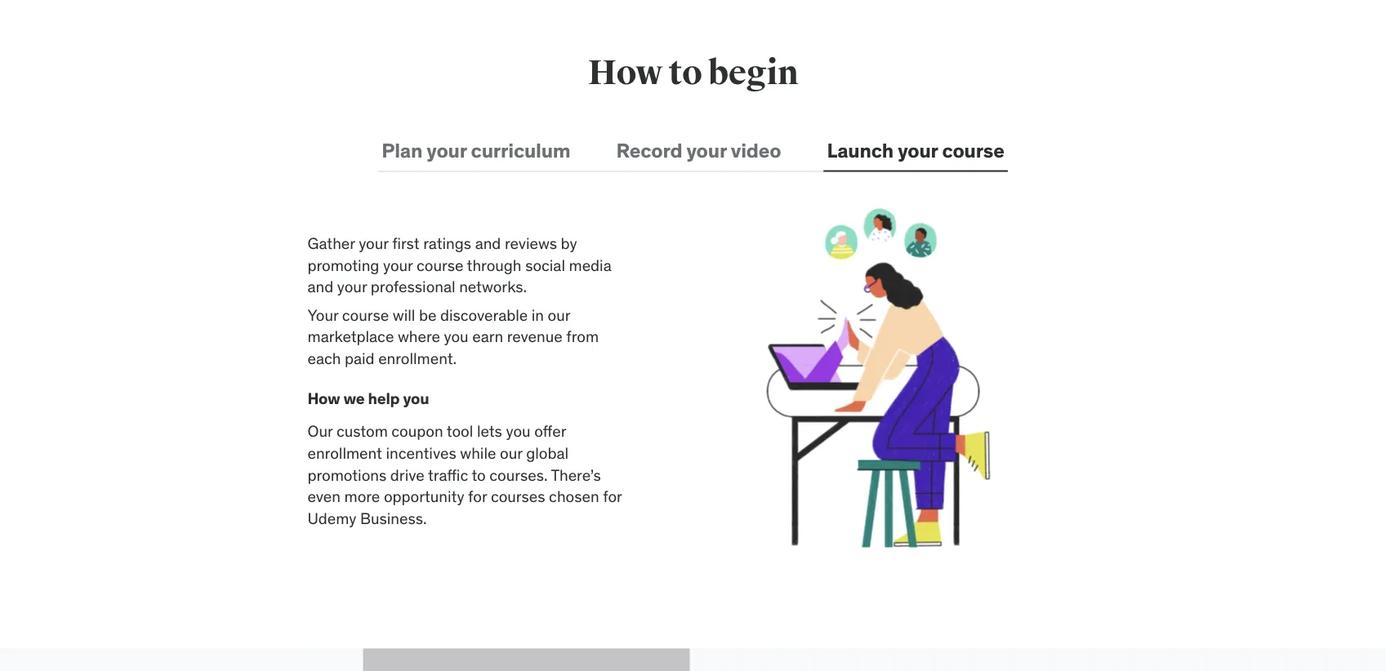Task type: vqa. For each thing, say whether or not it's contained in the screenshot.
Support
no



Task type: locate. For each thing, give the bounding box(es) containing it.
gather
[[308, 234, 355, 253]]

how we help you
[[308, 388, 429, 408]]

1 horizontal spatial how
[[588, 52, 663, 94]]

0 vertical spatial to
[[669, 52, 702, 94]]

0 horizontal spatial to
[[472, 465, 486, 485]]

to down 'while'
[[472, 465, 486, 485]]

your for plan
[[427, 138, 467, 163]]

your right launch on the top right of the page
[[898, 138, 938, 163]]

2 vertical spatial you
[[506, 422, 531, 441]]

curriculum
[[471, 138, 571, 163]]

our up courses.
[[500, 444, 523, 463]]

your left first
[[359, 234, 389, 253]]

marketplace
[[308, 327, 394, 347]]

discoverable
[[440, 305, 528, 325]]

0 vertical spatial and
[[475, 234, 501, 253]]

more
[[344, 487, 380, 507]]

and up the through
[[475, 234, 501, 253]]

record
[[617, 138, 683, 163]]

promotions
[[308, 465, 387, 485]]

1 vertical spatial course
[[417, 255, 464, 275]]

your inside record your video button
[[687, 138, 727, 163]]

your inside launch your course button
[[898, 138, 938, 163]]

video
[[731, 138, 782, 163]]

and
[[475, 234, 501, 253], [308, 277, 334, 297]]

for
[[468, 487, 487, 507], [603, 487, 622, 507]]

tab list containing plan your curriculum
[[379, 131, 1008, 172]]

you inside our custom coupon tool lets you offer enrollment incentives while our global promotions drive traffic to courses. there's even more opportunity for courses chosen for udemy business.
[[506, 422, 531, 441]]

1 horizontal spatial our
[[548, 305, 571, 325]]

1 vertical spatial our
[[500, 444, 523, 463]]

our
[[548, 305, 571, 325], [500, 444, 523, 463]]

2 vertical spatial course
[[342, 305, 389, 325]]

1 vertical spatial how
[[308, 388, 340, 408]]

your right plan
[[427, 138, 467, 163]]

0 horizontal spatial for
[[468, 487, 487, 507]]

0 vertical spatial course
[[943, 138, 1005, 163]]

through
[[467, 255, 522, 275]]

for down traffic
[[468, 487, 487, 507]]

enrollment.
[[379, 349, 457, 368]]

1 horizontal spatial for
[[603, 487, 622, 507]]

help
[[368, 388, 400, 408]]

global
[[526, 444, 569, 463]]

0 horizontal spatial you
[[403, 388, 429, 408]]

1 vertical spatial and
[[308, 277, 334, 297]]

course inside button
[[943, 138, 1005, 163]]

for right chosen
[[603, 487, 622, 507]]

0 vertical spatial how
[[588, 52, 663, 94]]

traffic
[[428, 465, 468, 485]]

promoting
[[308, 255, 380, 275]]

our
[[308, 422, 333, 441]]

how to begin
[[588, 52, 799, 94]]

you right lets
[[506, 422, 531, 441]]

1 vertical spatial you
[[403, 388, 429, 408]]

revenue
[[507, 327, 563, 347]]

you right help
[[403, 388, 429, 408]]

1 vertical spatial to
[[472, 465, 486, 485]]

media
[[569, 255, 612, 275]]

1 horizontal spatial to
[[669, 52, 702, 94]]

how
[[588, 52, 663, 94], [308, 388, 340, 408]]

1 horizontal spatial course
[[417, 255, 464, 275]]

0 horizontal spatial our
[[500, 444, 523, 463]]

0 horizontal spatial and
[[308, 277, 334, 297]]

in
[[532, 305, 544, 325]]

you
[[444, 327, 469, 347], [403, 388, 429, 408], [506, 422, 531, 441]]

to
[[669, 52, 702, 94], [472, 465, 486, 485]]

your
[[427, 138, 467, 163], [687, 138, 727, 163], [898, 138, 938, 163], [359, 234, 389, 253], [383, 255, 413, 275], [337, 277, 367, 297]]

courses.
[[490, 465, 548, 485]]

our custom coupon tool lets you offer enrollment incentives while our global promotions drive traffic to courses. there's even more opportunity for courses chosen for udemy business.
[[308, 422, 622, 528]]

lets
[[477, 422, 503, 441]]

paid
[[345, 349, 375, 368]]

you left earn
[[444, 327, 469, 347]]

and up your
[[308, 277, 334, 297]]

your course will be discoverable in our marketplace where you earn revenue from each paid enrollment.
[[308, 305, 599, 368]]

0 vertical spatial our
[[548, 305, 571, 325]]

our inside our custom coupon tool lets you offer enrollment incentives while our global promotions drive traffic to courses. there's even more opportunity for courses chosen for udemy business.
[[500, 444, 523, 463]]

your inside the plan your curriculum button
[[427, 138, 467, 163]]

2 horizontal spatial you
[[506, 422, 531, 441]]

0 horizontal spatial how
[[308, 388, 340, 408]]

launch
[[827, 138, 894, 163]]

1 horizontal spatial you
[[444, 327, 469, 347]]

your for launch
[[898, 138, 938, 163]]

ratings
[[423, 234, 472, 253]]

your left video
[[687, 138, 727, 163]]

record your video
[[617, 138, 782, 163]]

plan your curriculum button
[[379, 131, 574, 170]]

course
[[943, 138, 1005, 163], [417, 255, 464, 275], [342, 305, 389, 325]]

plan your curriculum
[[382, 138, 571, 163]]

launch your course button
[[824, 131, 1008, 170]]

how left we
[[308, 388, 340, 408]]

to left begin at right top
[[669, 52, 702, 94]]

how up record
[[588, 52, 663, 94]]

1 for from the left
[[468, 487, 487, 507]]

chosen
[[549, 487, 600, 507]]

tool
[[447, 422, 473, 441]]

0 vertical spatial you
[[444, 327, 469, 347]]

each
[[308, 349, 341, 368]]

our right in on the top of page
[[548, 305, 571, 325]]

0 horizontal spatial course
[[342, 305, 389, 325]]

tab list
[[379, 131, 1008, 172]]

2 horizontal spatial course
[[943, 138, 1005, 163]]

incentives
[[386, 444, 457, 463]]



Task type: describe. For each thing, give the bounding box(es) containing it.
while
[[460, 444, 496, 463]]

where
[[398, 327, 440, 347]]

from
[[567, 327, 599, 347]]

how for how to begin
[[588, 52, 663, 94]]

our inside your course will be discoverable in our marketplace where you earn revenue from each paid enrollment.
[[548, 305, 571, 325]]

social
[[526, 255, 566, 275]]

your down first
[[383, 255, 413, 275]]

there's
[[551, 465, 601, 485]]

coupon
[[392, 422, 443, 441]]

to inside our custom coupon tool lets you offer enrollment incentives while our global promotions drive traffic to courses. there's even more opportunity for courses chosen for udemy business.
[[472, 465, 486, 485]]

courses
[[491, 487, 546, 507]]

earn
[[473, 327, 504, 347]]

drive
[[391, 465, 425, 485]]

enrollment
[[308, 444, 382, 463]]

professional
[[371, 277, 456, 297]]

be
[[419, 305, 437, 325]]

custom
[[337, 422, 388, 441]]

even
[[308, 487, 341, 507]]

course inside your course will be discoverable in our marketplace where you earn revenue from each paid enrollment.
[[342, 305, 389, 325]]

opportunity
[[384, 487, 465, 507]]

udemy
[[308, 509, 357, 528]]

your
[[308, 305, 339, 325]]

business.
[[360, 509, 427, 528]]

course inside gather your first ratings and reviews by promoting your course through social media and your professional networks.
[[417, 255, 464, 275]]

how for how we help you
[[308, 388, 340, 408]]

your for record
[[687, 138, 727, 163]]

networks.
[[459, 277, 527, 297]]

gather your first ratings and reviews by promoting your course through social media and your professional networks.
[[308, 234, 612, 297]]

launch your course
[[827, 138, 1005, 163]]

will
[[393, 305, 415, 325]]

by
[[561, 234, 577, 253]]

first
[[392, 234, 420, 253]]

reviews
[[505, 234, 557, 253]]

1 horizontal spatial and
[[475, 234, 501, 253]]

begin
[[709, 52, 799, 94]]

plan
[[382, 138, 423, 163]]

offer
[[535, 422, 566, 441]]

your down promoting
[[337, 277, 367, 297]]

your for gather
[[359, 234, 389, 253]]

we
[[344, 388, 365, 408]]

2 for from the left
[[603, 487, 622, 507]]

record your video button
[[613, 131, 785, 170]]

you inside your course will be discoverable in our marketplace where you earn revenue from each paid enrollment.
[[444, 327, 469, 347]]



